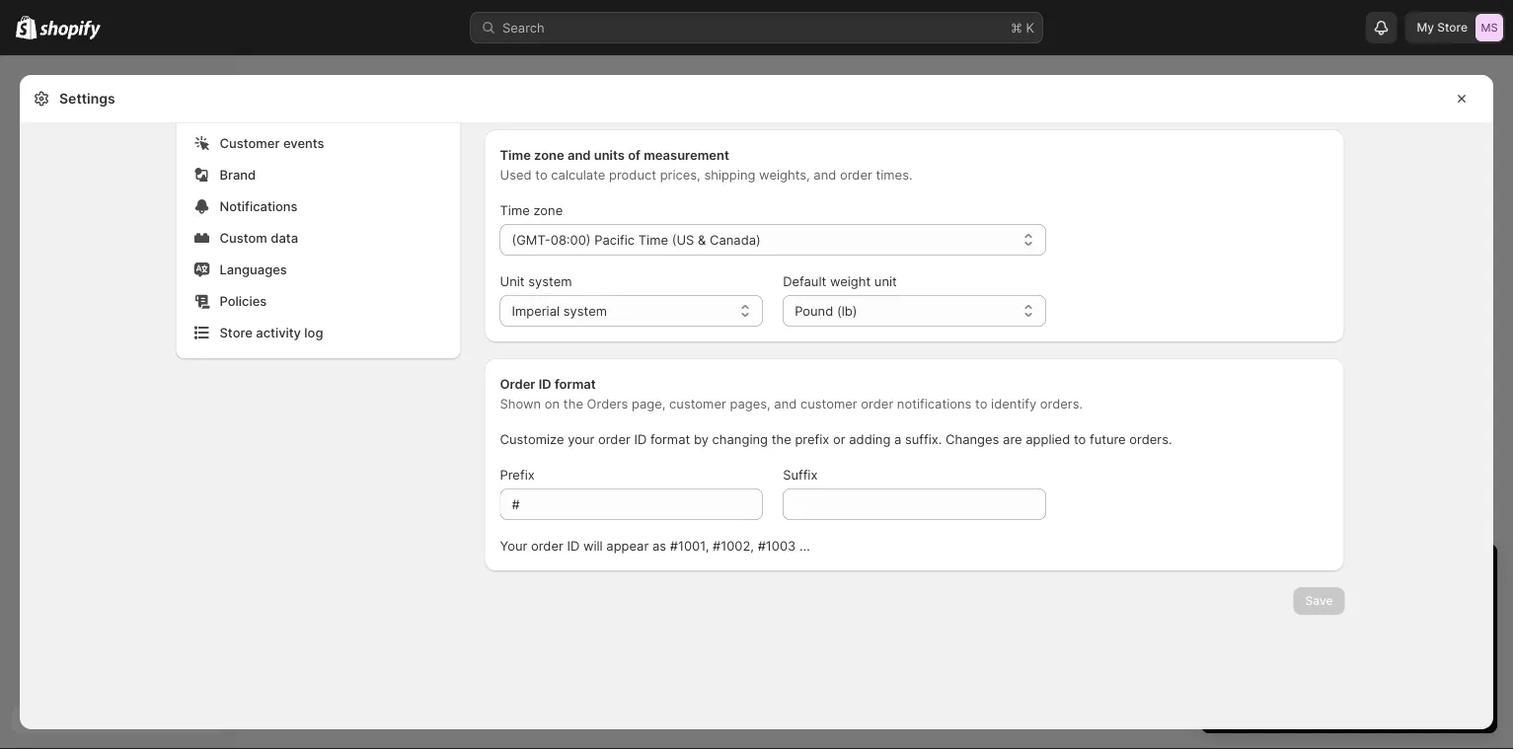 Task type: locate. For each thing, give the bounding box(es) containing it.
id down page,
[[634, 431, 647, 447]]

time up (gmt- in the top left of the page
[[500, 202, 530, 218]]

Suffix text field
[[783, 489, 1046, 520]]

your for your order id will appear as #1001, #1002, #1003 ...
[[500, 538, 527, 553]]

1 vertical spatial zone
[[533, 202, 563, 218]]

policies link
[[188, 287, 449, 315]]

id
[[539, 376, 552, 391], [634, 431, 647, 447], [567, 538, 580, 553]]

shown
[[500, 396, 541, 411]]

format
[[555, 376, 596, 391], [650, 431, 690, 447]]

your for your trial just started
[[1221, 561, 1263, 585]]

store
[[1437, 20, 1468, 35], [220, 325, 253, 340]]

just
[[1309, 561, 1343, 585]]

time for time zone
[[500, 202, 530, 218]]

2 vertical spatial id
[[567, 538, 580, 553]]

suffix
[[783, 467, 818, 482]]

time for time zone and units of measurement used to calculate product prices, shipping weights, and order times.
[[500, 147, 531, 162]]

your trial just started button
[[1201, 544, 1497, 585]]

on
[[545, 396, 560, 411]]

0 vertical spatial a
[[894, 431, 902, 447]]

log
[[304, 325, 323, 340]]

1 vertical spatial time
[[500, 202, 530, 218]]

0 horizontal spatial store
[[220, 325, 253, 340]]

1 vertical spatial a
[[1282, 597, 1289, 613]]

orders.
[[1040, 396, 1083, 411], [1130, 431, 1172, 447]]

orders. inside order id format shown on the orders page, customer pages, and customer order notifications to identify orders.
[[1040, 396, 1083, 411]]

zone
[[534, 147, 564, 162], [533, 202, 563, 218]]

your down prefix
[[500, 538, 527, 553]]

2 customer from the left
[[801, 396, 858, 411]]

and
[[568, 147, 591, 162], [814, 167, 836, 182], [774, 396, 797, 411], [1351, 597, 1374, 613]]

customer up customize your order id format by changing the prefix or adding a suffix. changes are applied to future orders.
[[801, 396, 858, 411]]

policies
[[220, 293, 267, 308]]

0 vertical spatial store
[[1437, 20, 1468, 35]]

0 horizontal spatial your
[[500, 538, 527, 553]]

order
[[840, 167, 872, 182], [861, 396, 894, 411], [598, 431, 631, 447], [531, 538, 563, 553]]

order up adding
[[861, 396, 894, 411]]

store right my
[[1437, 20, 1468, 35]]

id up on
[[539, 376, 552, 391]]

time inside time zone and units of measurement used to calculate product prices, shipping weights, and order times.
[[500, 147, 531, 162]]

(lb)
[[837, 303, 857, 318]]

shopify image
[[16, 15, 37, 39], [40, 20, 101, 40]]

unit system
[[500, 273, 572, 289]]

order right your
[[598, 431, 631, 447]]

a left the paid
[[1282, 597, 1289, 613]]

time up used
[[500, 147, 531, 162]]

orders. up applied
[[1040, 396, 1083, 411]]

your inside settings dialog
[[500, 538, 527, 553]]

page,
[[632, 396, 666, 411]]

1 horizontal spatial format
[[650, 431, 690, 447]]

0 horizontal spatial format
[[555, 376, 596, 391]]

store down the policies at the left top of the page
[[220, 325, 253, 340]]

dialog
[[1501, 75, 1513, 745]]

1 horizontal spatial your
[[1221, 561, 1263, 585]]

1 vertical spatial your
[[1221, 561, 1263, 585]]

2 horizontal spatial id
[[634, 431, 647, 447]]

order left times.
[[840, 167, 872, 182]]

my
[[1417, 20, 1434, 35]]

your up switch
[[1221, 561, 1263, 585]]

1 vertical spatial system
[[563, 303, 607, 318]]

0 vertical spatial time
[[500, 147, 531, 162]]

the
[[563, 396, 583, 411], [772, 431, 791, 447]]

to right used
[[535, 167, 548, 182]]

1 horizontal spatial store
[[1437, 20, 1468, 35]]

0 vertical spatial format
[[555, 376, 596, 391]]

changing
[[712, 431, 768, 447]]

as
[[652, 538, 666, 553]]

0 vertical spatial orders.
[[1040, 396, 1083, 411]]

1 horizontal spatial the
[[772, 431, 791, 447]]

0 vertical spatial your
[[500, 538, 527, 553]]

0 vertical spatial zone
[[534, 147, 564, 162]]

pound (lb)
[[795, 303, 857, 318]]

#1003
[[758, 538, 796, 553]]

system for imperial system
[[563, 303, 607, 318]]

get:
[[1378, 597, 1401, 613]]

0 vertical spatial system
[[528, 273, 572, 289]]

shipping
[[704, 167, 756, 182]]

0 horizontal spatial orders.
[[1040, 396, 1083, 411]]

your
[[568, 431, 595, 447]]

1 horizontal spatial a
[[1282, 597, 1289, 613]]

adding
[[849, 431, 891, 447]]

plan
[[1322, 597, 1348, 613]]

0 vertical spatial the
[[563, 396, 583, 411]]

format up on
[[555, 376, 596, 391]]

order left will
[[531, 538, 563, 553]]

system for unit system
[[528, 273, 572, 289]]

the right on
[[563, 396, 583, 411]]

format left by
[[650, 431, 690, 447]]

zone inside time zone and units of measurement used to calculate product prices, shipping weights, and order times.
[[534, 147, 564, 162]]

time left (us
[[638, 232, 668, 247]]

notifications link
[[188, 192, 449, 220]]

and right the pages,
[[774, 396, 797, 411]]

0 horizontal spatial id
[[539, 376, 552, 391]]

or
[[833, 431, 846, 447]]

0 horizontal spatial a
[[894, 431, 902, 447]]

languages link
[[188, 256, 449, 283]]

zone up calculate
[[534, 147, 564, 162]]

1 horizontal spatial orders.
[[1130, 431, 1172, 447]]

measurement
[[644, 147, 729, 162]]

customer events link
[[188, 129, 449, 157]]

1 vertical spatial id
[[634, 431, 647, 447]]

to
[[535, 167, 548, 182], [975, 396, 988, 411], [1074, 431, 1086, 447], [1266, 597, 1278, 613]]

1 vertical spatial store
[[220, 325, 253, 340]]

search
[[502, 20, 545, 35]]

customer up by
[[669, 396, 726, 411]]

default
[[783, 273, 826, 289]]

your
[[500, 538, 527, 553], [1221, 561, 1263, 585]]

1 horizontal spatial shopify image
[[40, 20, 101, 40]]

unit
[[874, 273, 897, 289]]

future
[[1090, 431, 1126, 447]]

zone up (gmt- in the top left of the page
[[533, 202, 563, 218]]

to left future
[[1074, 431, 1086, 447]]

time
[[500, 147, 531, 162], [500, 202, 530, 218], [638, 232, 668, 247]]

⌘ k
[[1011, 20, 1035, 35]]

orders
[[587, 396, 628, 411]]

Prefix text field
[[500, 489, 763, 520]]

to right switch
[[1266, 597, 1278, 613]]

the left prefix
[[772, 431, 791, 447]]

0 vertical spatial id
[[539, 376, 552, 391]]

system
[[528, 273, 572, 289], [563, 303, 607, 318]]

1 horizontal spatial customer
[[801, 396, 858, 411]]

format inside order id format shown on the orders page, customer pages, and customer order notifications to identify orders.
[[555, 376, 596, 391]]

notifications
[[897, 396, 972, 411]]

your inside your trial just started dropdown button
[[1221, 561, 1263, 585]]

a
[[894, 431, 902, 447], [1282, 597, 1289, 613]]

will
[[583, 538, 603, 553]]

0 horizontal spatial the
[[563, 396, 583, 411]]

system up imperial system
[[528, 273, 572, 289]]

a inside settings dialog
[[894, 431, 902, 447]]

orders. right future
[[1130, 431, 1172, 447]]

1 vertical spatial format
[[650, 431, 690, 447]]

notifications
[[220, 198, 298, 214]]

customer events
[[220, 135, 324, 151]]

1 vertical spatial orders.
[[1130, 431, 1172, 447]]

prefix
[[795, 431, 830, 447]]

0 horizontal spatial customer
[[669, 396, 726, 411]]

1 horizontal spatial id
[[567, 538, 580, 553]]

to left identify
[[975, 396, 988, 411]]

are
[[1003, 431, 1022, 447]]

time zone and units of measurement used to calculate product prices, shipping weights, and order times.
[[500, 147, 913, 182]]

id left will
[[567, 538, 580, 553]]

store activity log link
[[188, 319, 449, 346]]

to inside time zone and units of measurement used to calculate product prices, shipping weights, and order times.
[[535, 167, 548, 182]]

1 vertical spatial the
[[772, 431, 791, 447]]

a left the suffix. on the right bottom of page
[[894, 431, 902, 447]]

data
[[271, 230, 298, 245]]

my store image
[[1476, 14, 1503, 41]]

system right imperial
[[563, 303, 607, 318]]

time zone
[[500, 202, 563, 218]]



Task type: describe. For each thing, give the bounding box(es) containing it.
switch to a paid plan and get:
[[1221, 597, 1401, 613]]

weights,
[[759, 167, 810, 182]]

k
[[1026, 20, 1035, 35]]

1 customer from the left
[[669, 396, 726, 411]]

changes
[[946, 431, 999, 447]]

(gmt-08:00) pacific time (us & canada)
[[512, 232, 761, 247]]

product
[[609, 167, 656, 182]]

switch
[[1221, 597, 1262, 613]]

pacific
[[594, 232, 635, 247]]

and right weights,
[[814, 167, 836, 182]]

brand
[[220, 167, 256, 182]]

default weight unit
[[783, 273, 897, 289]]

⌘
[[1011, 20, 1023, 35]]

store activity log
[[220, 325, 323, 340]]

applied
[[1026, 431, 1070, 447]]

the inside order id format shown on the orders page, customer pages, and customer order notifications to identify orders.
[[563, 396, 583, 411]]

and up calculate
[[568, 147, 591, 162]]

prices,
[[660, 167, 701, 182]]

times.
[[876, 167, 913, 182]]

order id format shown on the orders page, customer pages, and customer order notifications to identify orders.
[[500, 376, 1083, 411]]

units
[[594, 147, 625, 162]]

imperial system
[[512, 303, 607, 318]]

weight
[[830, 273, 871, 289]]

paid
[[1292, 597, 1318, 613]]

used
[[500, 167, 532, 182]]

of
[[628, 147, 641, 162]]

brand link
[[188, 161, 449, 189]]

and inside order id format shown on the orders page, customer pages, and customer order notifications to identify orders.
[[774, 396, 797, 411]]

custom
[[220, 230, 267, 245]]

identify
[[991, 396, 1037, 411]]

languages
[[220, 262, 287, 277]]

settings
[[59, 90, 115, 107]]

prefix
[[500, 467, 535, 482]]

activity
[[256, 325, 301, 340]]

custom data
[[220, 230, 298, 245]]

by
[[694, 431, 709, 447]]

2 vertical spatial time
[[638, 232, 668, 247]]

calculate
[[551, 167, 606, 182]]

imperial
[[512, 303, 560, 318]]

appear
[[606, 538, 649, 553]]

(gmt-
[[512, 232, 551, 247]]

my store
[[1417, 20, 1468, 35]]

#1001,
[[670, 538, 709, 553]]

pound
[[795, 303, 833, 318]]

trial
[[1269, 561, 1304, 585]]

store inside settings dialog
[[220, 325, 253, 340]]

pages,
[[730, 396, 771, 411]]

settings dialog
[[20, 0, 1494, 729]]

order inside order id format shown on the orders page, customer pages, and customer order notifications to identify orders.
[[861, 396, 894, 411]]

#1002,
[[713, 538, 754, 553]]

&
[[698, 232, 706, 247]]

zone for time zone and units of measurement used to calculate product prices, shipping weights, and order times.
[[534, 147, 564, 162]]

your trial just started
[[1221, 561, 1416, 585]]

(us
[[672, 232, 694, 247]]

08:00)
[[551, 232, 591, 247]]

canada)
[[710, 232, 761, 247]]

order inside time zone and units of measurement used to calculate product prices, shipping weights, and order times.
[[840, 167, 872, 182]]

suffix.
[[905, 431, 942, 447]]

customize your order id format by changing the prefix or adding a suffix. changes are applied to future orders.
[[500, 431, 1172, 447]]

to inside order id format shown on the orders page, customer pages, and customer order notifications to identify orders.
[[975, 396, 988, 411]]

events
[[283, 135, 324, 151]]

and left get:
[[1351, 597, 1374, 613]]

your order id will appear as #1001, #1002, #1003 ...
[[500, 538, 810, 553]]

...
[[800, 538, 810, 553]]

customer
[[220, 135, 280, 151]]

zone for time zone
[[533, 202, 563, 218]]

order
[[500, 376, 536, 391]]

started
[[1349, 561, 1416, 585]]

id inside order id format shown on the orders page, customer pages, and customer order notifications to identify orders.
[[539, 376, 552, 391]]

custom data link
[[188, 224, 449, 252]]

0 horizontal spatial shopify image
[[16, 15, 37, 39]]

customize
[[500, 431, 564, 447]]

unit
[[500, 273, 525, 289]]



Task type: vqa. For each thing, say whether or not it's contained in the screenshot.
tab list
no



